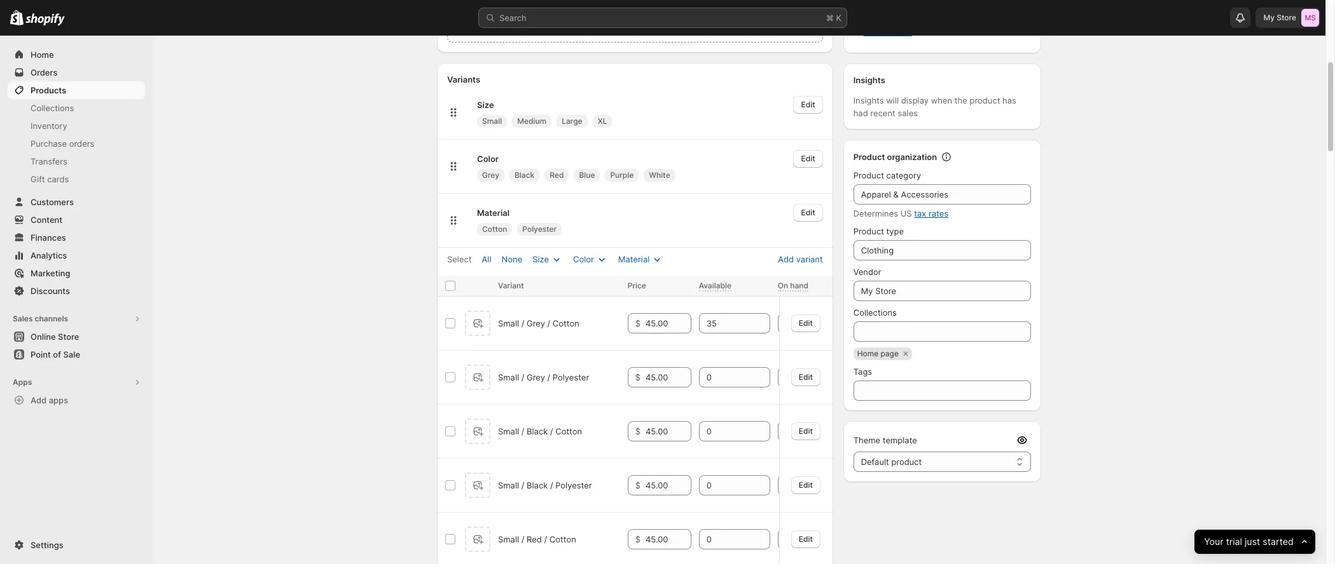 Task type: describe. For each thing, give the bounding box(es) containing it.
sales
[[13, 314, 33, 324]]

white
[[649, 171, 670, 180]]

insights for insights will display when the product has had recent sales
[[854, 95, 884, 106]]

purchase
[[31, 139, 67, 149]]

organization
[[887, 152, 937, 162]]

edit button for color
[[794, 150, 823, 168]]

product organization
[[854, 152, 937, 162]]

0 vertical spatial black
[[515, 171, 535, 180]]

0 horizontal spatial shopify image
[[10, 10, 24, 25]]

hand
[[790, 281, 809, 291]]

1 vertical spatial red
[[527, 535, 542, 545]]

products
[[31, 85, 66, 95]]

color inside color 'dropdown button'
[[573, 255, 594, 265]]

add apps
[[31, 396, 68, 406]]

edit link for small / black / polyester
[[791, 477, 821, 495]]

cotton for small / red / cotton
[[550, 535, 576, 545]]

small / grey / polyester
[[498, 373, 589, 383]]

accepts images, videos, or 3d models
[[566, 10, 704, 19]]

small for small / red / cotton
[[498, 535, 519, 545]]

view market
[[864, 27, 912, 37]]

0 vertical spatial collections
[[31, 103, 74, 113]]

edit button for material
[[794, 204, 823, 222]]

the
[[955, 95, 968, 106]]

point
[[31, 350, 51, 360]]

store for online store
[[58, 332, 79, 342]]

inventory
[[31, 121, 67, 131]]

small / black / polyester
[[498, 481, 592, 491]]

k
[[836, 13, 842, 23]]

tax
[[914, 209, 927, 219]]

size button
[[525, 251, 571, 269]]

add apps button
[[8, 392, 145, 410]]

your trial just started button
[[1195, 531, 1316, 555]]

had
[[854, 108, 868, 118]]

edit button for size
[[794, 96, 823, 114]]

default
[[861, 457, 889, 468]]

apps
[[13, 378, 32, 387]]

polyester for grey
[[553, 373, 589, 383]]

discounts link
[[8, 282, 145, 300]]

material button
[[611, 251, 671, 269]]

⌘
[[826, 13, 834, 23]]

$ for small / grey / cotton
[[635, 319, 641, 329]]

small for small / grey / polyester
[[498, 373, 519, 383]]

cards
[[47, 174, 69, 185]]

product for product organization
[[854, 152, 885, 162]]

small / black / cotton
[[498, 427, 582, 437]]

polyester for black
[[556, 481, 592, 491]]

search
[[499, 13, 527, 23]]

online
[[31, 332, 56, 342]]

online store
[[31, 332, 79, 342]]

customers link
[[8, 193, 145, 211]]

Collections text field
[[854, 322, 1031, 342]]

edit link for small / grey / polyester
[[791, 369, 821, 387]]

orders
[[31, 67, 58, 78]]

template
[[883, 436, 917, 446]]

edit link for small / red / cotton
[[791, 531, 821, 549]]

will
[[886, 95, 899, 106]]

0 vertical spatial grey
[[482, 171, 499, 180]]

trial
[[1226, 537, 1242, 548]]

insights for insights
[[854, 75, 886, 85]]

point of sale link
[[8, 346, 145, 364]]

theme template
[[854, 436, 917, 446]]

small for small / black / cotton
[[498, 427, 519, 437]]

medium
[[517, 116, 547, 126]]

analytics link
[[8, 247, 145, 265]]

3d
[[666, 10, 676, 19]]

$ text field for small / red / cotton
[[646, 530, 691, 550]]

1 vertical spatial collections
[[854, 308, 897, 318]]

view market link
[[864, 25, 912, 38]]

Product category text field
[[854, 185, 1031, 205]]

0 vertical spatial size
[[477, 100, 494, 110]]

sale
[[63, 350, 80, 360]]

0 vertical spatial color
[[477, 154, 499, 164]]

options element containing small / grey / cotton
[[498, 319, 580, 329]]

$ for small / grey / polyester
[[635, 373, 641, 383]]

product for product type
[[854, 227, 884, 237]]

products link
[[8, 81, 145, 99]]

market
[[885, 27, 912, 37]]

all
[[482, 255, 491, 265]]

point of sale
[[31, 350, 80, 360]]

tax rates link
[[914, 209, 949, 219]]

purple
[[610, 171, 634, 180]]

add variant
[[778, 255, 823, 265]]

black for polyester
[[527, 481, 548, 491]]

store for my store
[[1277, 13, 1297, 22]]

home page
[[857, 349, 899, 359]]

add for add variant
[[778, 255, 794, 265]]

available
[[699, 281, 732, 291]]

your
[[1204, 537, 1224, 548]]

models
[[678, 10, 704, 19]]

$ text field for small / grey / cotton
[[646, 314, 691, 334]]

Vendor text field
[[854, 281, 1031, 302]]

$ for small / black / cotton
[[635, 427, 641, 437]]

point of sale button
[[0, 346, 153, 364]]

color button
[[566, 251, 616, 269]]

marketing link
[[8, 265, 145, 282]]

$ for small / red / cotton
[[635, 535, 641, 545]]

accepts
[[566, 10, 596, 19]]

variant
[[796, 255, 823, 265]]

transfers
[[31, 157, 67, 167]]

$ text field for small / black / cotton
[[646, 422, 691, 442]]

collections link
[[8, 99, 145, 117]]

recent
[[871, 108, 896, 118]]

determines us tax rates
[[854, 209, 949, 219]]



Task type: locate. For each thing, give the bounding box(es) containing it.
or
[[656, 10, 663, 19]]

1 product from the top
[[854, 152, 885, 162]]

marketing
[[31, 269, 70, 279]]

1 horizontal spatial shopify image
[[26, 13, 65, 26]]

large
[[562, 116, 583, 126]]

settings
[[31, 541, 63, 551]]

your trial just started
[[1204, 537, 1294, 548]]

variant
[[498, 281, 524, 291]]

add for add apps
[[31, 396, 47, 406]]

my
[[1264, 13, 1275, 22]]

1 horizontal spatial collections
[[854, 308, 897, 318]]

0 horizontal spatial store
[[58, 332, 79, 342]]

options element containing small / black / cotton
[[498, 427, 582, 437]]

0 horizontal spatial add
[[31, 396, 47, 406]]

sales
[[898, 108, 918, 118]]

1 vertical spatial product
[[892, 457, 922, 468]]

1 horizontal spatial red
[[550, 171, 564, 180]]

options element containing small / red / cotton
[[498, 535, 576, 545]]

tags
[[854, 367, 872, 377]]

blue
[[579, 171, 595, 180]]

black down medium
[[515, 171, 535, 180]]

1 horizontal spatial store
[[1277, 13, 1297, 22]]

0 horizontal spatial collections
[[31, 103, 74, 113]]

small / red / cotton
[[498, 535, 576, 545]]

options element down 'small / black / polyester'
[[498, 535, 576, 545]]

options element containing small / grey / polyester
[[498, 373, 589, 383]]

2 vertical spatial grey
[[527, 373, 545, 383]]

2 vertical spatial black
[[527, 481, 548, 491]]

1 horizontal spatial product
[[970, 95, 1000, 106]]

page
[[881, 349, 899, 359]]

3 options element from the top
[[498, 427, 582, 437]]

cotton down 'small / black / polyester'
[[550, 535, 576, 545]]

4 $ from the top
[[635, 481, 641, 491]]

finances link
[[8, 229, 145, 247]]

material up 'all' button
[[477, 208, 510, 218]]

collections up inventory
[[31, 103, 74, 113]]

gift
[[31, 174, 45, 185]]

on hand
[[778, 281, 809, 291]]

1 vertical spatial polyester
[[553, 373, 589, 383]]

0 vertical spatial insights
[[854, 75, 886, 85]]

add inside button
[[778, 255, 794, 265]]

options element
[[498, 319, 580, 329], [498, 373, 589, 383], [498, 427, 582, 437], [498, 481, 592, 491], [498, 535, 576, 545]]

cotton
[[482, 225, 507, 234], [553, 319, 580, 329], [556, 427, 582, 437], [550, 535, 576, 545]]

purchase orders link
[[8, 135, 145, 153]]

0 vertical spatial product
[[970, 95, 1000, 106]]

1 horizontal spatial home
[[857, 349, 879, 359]]

1 vertical spatial material
[[618, 255, 650, 265]]

2 edit link from the top
[[791, 369, 821, 387]]

1 $ from the top
[[635, 319, 641, 329]]

insights
[[854, 75, 886, 85], [854, 95, 884, 106]]

cotton for small / black / cotton
[[556, 427, 582, 437]]

default product
[[861, 457, 922, 468]]

/
[[522, 319, 525, 329], [548, 319, 550, 329], [522, 373, 525, 383], [548, 373, 550, 383], [522, 427, 525, 437], [550, 427, 553, 437], [522, 481, 525, 491], [550, 481, 553, 491], [522, 535, 525, 545], [544, 535, 547, 545]]

2 vertical spatial edit button
[[794, 204, 823, 222]]

options element containing small / black / polyester
[[498, 481, 592, 491]]

1 edit link from the top
[[791, 315, 821, 332]]

home up orders
[[31, 50, 54, 60]]

all button
[[474, 251, 499, 269]]

insights inside insights will display when the product has had recent sales
[[854, 95, 884, 106]]

home page link
[[857, 348, 899, 361]]

Product type text field
[[854, 241, 1031, 261]]

store inside "link"
[[58, 332, 79, 342]]

Tags text field
[[854, 381, 1031, 401]]

red down 'small / black / polyester'
[[527, 535, 542, 545]]

content link
[[8, 211, 145, 229]]

online store link
[[8, 328, 145, 346]]

black for cotton
[[527, 427, 548, 437]]

0 horizontal spatial red
[[527, 535, 542, 545]]

0 vertical spatial store
[[1277, 13, 1297, 22]]

size right 'none' button
[[533, 255, 549, 265]]

add left apps on the bottom of the page
[[31, 396, 47, 406]]

product right the the
[[970, 95, 1000, 106]]

1 vertical spatial edit button
[[794, 150, 823, 168]]

cotton for small / grey / cotton
[[553, 319, 580, 329]]

options element down small / grey / polyester
[[498, 427, 582, 437]]

0 horizontal spatial product
[[892, 457, 922, 468]]

color
[[477, 154, 499, 164], [573, 255, 594, 265]]

5 $ text field from the top
[[646, 530, 691, 550]]

small for small / grey / cotton
[[498, 319, 519, 329]]

analytics
[[31, 251, 67, 261]]

grey
[[482, 171, 499, 180], [527, 319, 545, 329], [527, 373, 545, 383]]

1 vertical spatial color
[[573, 255, 594, 265]]

edit link for small / black / cotton
[[791, 423, 821, 441]]

0 vertical spatial polyester
[[523, 225, 557, 234]]

theme
[[854, 436, 881, 446]]

3 edit link from the top
[[791, 423, 821, 441]]

3 $ text field from the top
[[646, 422, 691, 442]]

2 $ text field from the top
[[646, 368, 691, 388]]

inventory link
[[8, 117, 145, 135]]

4 options element from the top
[[498, 481, 592, 491]]

edit
[[801, 100, 815, 109], [801, 154, 815, 164], [801, 208, 815, 218], [799, 318, 813, 328], [799, 373, 813, 382], [799, 427, 813, 436], [799, 481, 813, 490], [799, 535, 813, 544]]

shopify image
[[10, 10, 24, 25], [26, 13, 65, 26]]

select
[[447, 255, 472, 265]]

1 horizontal spatial material
[[618, 255, 650, 265]]

2 edit button from the top
[[794, 150, 823, 168]]

1 vertical spatial home
[[857, 349, 879, 359]]

0 vertical spatial red
[[550, 171, 564, 180]]

1 vertical spatial product
[[854, 171, 884, 181]]

product for product category
[[854, 171, 884, 181]]

discounts
[[31, 286, 70, 296]]

none button
[[494, 251, 530, 269]]

edit link for small / grey / cotton
[[791, 315, 821, 332]]

1 vertical spatial black
[[527, 427, 548, 437]]

1 $ text field from the top
[[646, 314, 691, 334]]

product down determines
[[854, 227, 884, 237]]

images,
[[598, 10, 626, 19]]

options element down "small / black / cotton"
[[498, 481, 592, 491]]

us
[[901, 209, 912, 219]]

view
[[864, 27, 883, 37]]

5 $ from the top
[[635, 535, 641, 545]]

collections
[[31, 103, 74, 113], [854, 308, 897, 318]]

0 vertical spatial product
[[854, 152, 885, 162]]

apps
[[49, 396, 68, 406]]

0 vertical spatial add
[[778, 255, 794, 265]]

red
[[550, 171, 564, 180], [527, 535, 542, 545]]

determines
[[854, 209, 898, 219]]

⌘ k
[[826, 13, 842, 23]]

add left variant
[[778, 255, 794, 265]]

small / grey / cotton
[[498, 319, 580, 329]]

online store button
[[0, 328, 153, 346]]

add variant button
[[771, 249, 831, 270]]

red left blue
[[550, 171, 564, 180]]

rates
[[929, 209, 949, 219]]

product inside insights will display when the product has had recent sales
[[970, 95, 1000, 106]]

home for home
[[31, 50, 54, 60]]

edit button
[[794, 96, 823, 114], [794, 150, 823, 168], [794, 204, 823, 222]]

cotton up small / grey / polyester
[[553, 319, 580, 329]]

type
[[887, 227, 904, 237]]

edit link
[[791, 315, 821, 332], [791, 369, 821, 387], [791, 423, 821, 441], [791, 477, 821, 495], [791, 531, 821, 549]]

1 vertical spatial size
[[533, 255, 549, 265]]

add inside button
[[31, 396, 47, 406]]

1 vertical spatial store
[[58, 332, 79, 342]]

$ text field for small / black / polyester
[[646, 476, 691, 496]]

0 vertical spatial edit button
[[794, 96, 823, 114]]

2 options element from the top
[[498, 373, 589, 383]]

size
[[477, 100, 494, 110], [533, 255, 549, 265]]

$ for small / black / polyester
[[635, 481, 641, 491]]

orders link
[[8, 64, 145, 81]]

5 options element from the top
[[498, 535, 576, 545]]

store right the my
[[1277, 13, 1297, 22]]

black down small / grey / polyester
[[527, 427, 548, 437]]

home for home page
[[857, 349, 879, 359]]

0 horizontal spatial home
[[31, 50, 54, 60]]

gift cards link
[[8, 171, 145, 188]]

customers
[[31, 197, 74, 207]]

sales channels button
[[8, 310, 145, 328]]

product down the product organization
[[854, 171, 884, 181]]

2 $ from the top
[[635, 373, 641, 383]]

on
[[778, 281, 788, 291]]

1 edit button from the top
[[794, 96, 823, 114]]

channels
[[35, 314, 68, 324]]

black up small / red / cotton
[[527, 481, 548, 491]]

0 vertical spatial material
[[477, 208, 510, 218]]

videos,
[[628, 10, 654, 19]]

0 horizontal spatial size
[[477, 100, 494, 110]]

options element up "small / black / cotton"
[[498, 373, 589, 383]]

0 horizontal spatial material
[[477, 208, 510, 218]]

polyester
[[523, 225, 557, 234], [553, 373, 589, 383], [556, 481, 592, 491]]

grey for small / grey / polyester
[[527, 373, 545, 383]]

product up product category
[[854, 152, 885, 162]]

my store image
[[1302, 9, 1320, 27]]

small for small
[[482, 116, 502, 126]]

1 horizontal spatial add
[[778, 255, 794, 265]]

store up sale
[[58, 332, 79, 342]]

3 product from the top
[[854, 227, 884, 237]]

0 horizontal spatial color
[[477, 154, 499, 164]]

when
[[931, 95, 953, 106]]

product down the template
[[892, 457, 922, 468]]

0 vertical spatial home
[[31, 50, 54, 60]]

xl
[[598, 116, 607, 126]]

size down variants
[[477, 100, 494, 110]]

settings link
[[8, 537, 145, 555]]

price
[[628, 281, 646, 291]]

material inside material dropdown button
[[618, 255, 650, 265]]

3 $ from the top
[[635, 427, 641, 437]]

1 options element from the top
[[498, 319, 580, 329]]

material up price
[[618, 255, 650, 265]]

just
[[1245, 537, 1260, 548]]

4 edit link from the top
[[791, 477, 821, 495]]

none
[[502, 255, 523, 265]]

1 vertical spatial add
[[31, 396, 47, 406]]

home
[[31, 50, 54, 60], [857, 349, 879, 359]]

None number field
[[699, 314, 751, 334], [778, 314, 830, 334], [699, 368, 751, 388], [778, 368, 830, 388], [699, 422, 751, 442], [778, 422, 830, 442], [699, 476, 751, 496], [778, 476, 830, 496], [699, 530, 751, 550], [778, 530, 830, 550], [699, 314, 751, 334], [778, 314, 830, 334], [699, 368, 751, 388], [778, 368, 830, 388], [699, 422, 751, 442], [778, 422, 830, 442], [699, 476, 751, 496], [778, 476, 830, 496], [699, 530, 751, 550], [778, 530, 830, 550]]

2 vertical spatial polyester
[[556, 481, 592, 491]]

orders
[[69, 139, 94, 149]]

grey for small / grey / cotton
[[527, 319, 545, 329]]

cotton up 'small / black / polyester'
[[556, 427, 582, 437]]

apps button
[[8, 374, 145, 392]]

collections up the home page
[[854, 308, 897, 318]]

1 horizontal spatial size
[[533, 255, 549, 265]]

product type
[[854, 227, 904, 237]]

3 edit button from the top
[[794, 204, 823, 222]]

size inside dropdown button
[[533, 255, 549, 265]]

cotton up 'all' button
[[482, 225, 507, 234]]

$ text field for small / grey / polyester
[[646, 368, 691, 388]]

home link
[[8, 46, 145, 64]]

4 $ text field from the top
[[646, 476, 691, 496]]

$ text field
[[646, 314, 691, 334], [646, 368, 691, 388], [646, 422, 691, 442], [646, 476, 691, 496], [646, 530, 691, 550]]

content
[[31, 215, 62, 225]]

1 insights from the top
[[854, 75, 886, 85]]

home inside home page link
[[857, 349, 879, 359]]

home inside the home link
[[31, 50, 54, 60]]

5 edit link from the top
[[791, 531, 821, 549]]

product category
[[854, 171, 922, 181]]

display
[[901, 95, 929, 106]]

1 vertical spatial grey
[[527, 319, 545, 329]]

sales channels
[[13, 314, 68, 324]]

2 product from the top
[[854, 171, 884, 181]]

1 vertical spatial insights
[[854, 95, 884, 106]]

2 vertical spatial product
[[854, 227, 884, 237]]

1 horizontal spatial color
[[573, 255, 594, 265]]

options element down variant
[[498, 319, 580, 329]]

home up tags
[[857, 349, 879, 359]]

2 insights from the top
[[854, 95, 884, 106]]

small for small / black / polyester
[[498, 481, 519, 491]]



Task type: vqa. For each thing, say whether or not it's contained in the screenshot.
Online Store image
no



